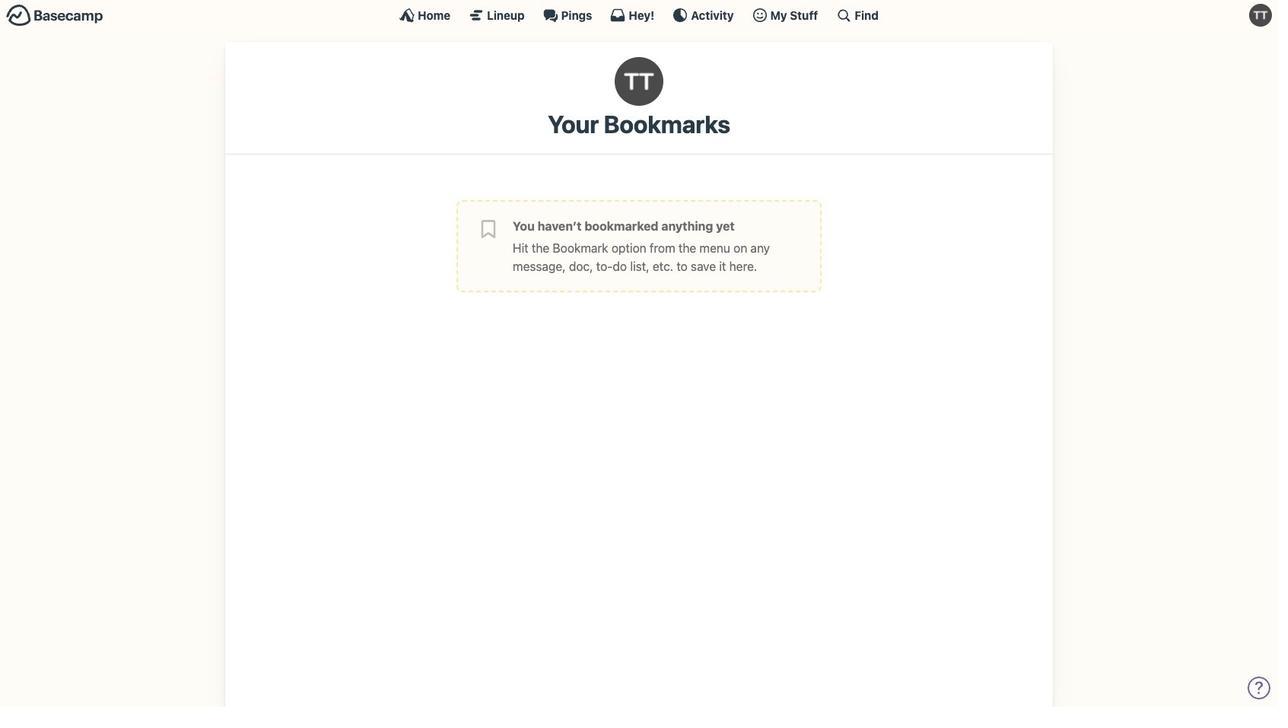 Task type: describe. For each thing, give the bounding box(es) containing it.
main element
[[0, 0, 1279, 30]]

switch accounts image
[[6, 4, 104, 27]]

terry turtle image
[[615, 57, 664, 106]]



Task type: vqa. For each thing, say whether or not it's contained in the screenshot.
16 Oct
no



Task type: locate. For each thing, give the bounding box(es) containing it.
keyboard shortcut: ⌘ + / image
[[837, 8, 852, 23]]

terry turtle image
[[1250, 4, 1273, 27]]



